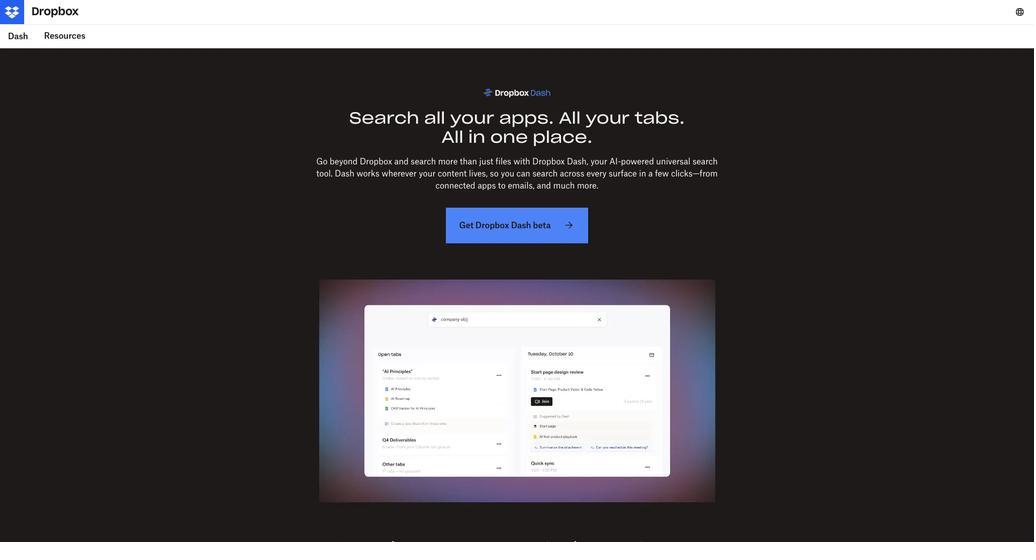 Task type: vqa. For each thing, say whether or not it's contained in the screenshot.
recovery
no



Task type: describe. For each thing, give the bounding box(es) containing it.
emails,
[[508, 180, 535, 191]]

in
[[639, 168, 647, 178]]

get dropbox dash beta link
[[446, 208, 588, 243]]

0 horizontal spatial search
[[411, 156, 436, 166]]

wherever
[[382, 168, 417, 178]]

dash link
[[0, 24, 36, 48]]

search all your apps. all your tabs. all in one place.
[[349, 108, 685, 148]]

0 horizontal spatial dropbox
[[360, 156, 392, 166]]

universal
[[657, 156, 691, 166]]

get
[[459, 220, 474, 230]]

so
[[490, 168, 499, 178]]

go beyond dropbox and search more than just files with dropbox dash, your ai-powered universal search tool. dash works wherever your content lives, so you can search across every surface in a few clicks—from connected apps to emails, and much more.
[[316, 156, 718, 191]]

dash,
[[567, 156, 589, 166]]

resources link
[[36, 24, 93, 48]]

every
[[587, 168, 607, 178]]

few
[[655, 168, 669, 178]]

connected
[[436, 180, 476, 191]]

beta
[[533, 220, 551, 230]]

1 horizontal spatial search
[[533, 168, 558, 178]]

just
[[479, 156, 494, 166]]

2 horizontal spatial your
[[591, 156, 608, 166]]

beyond
[[330, 156, 358, 166]]

ai-
[[610, 156, 621, 166]]

with
[[514, 156, 531, 166]]

lives,
[[469, 168, 488, 178]]

across
[[560, 168, 585, 178]]

0 horizontal spatial dash
[[8, 31, 28, 41]]

content
[[438, 168, 467, 178]]

more
[[438, 156, 458, 166]]

your inside "search all your apps. all your tabs. all in one place."
[[450, 108, 495, 128]]

works
[[357, 168, 380, 178]]

powered
[[621, 156, 654, 166]]

go
[[316, 156, 328, 166]]



Task type: locate. For each thing, give the bounding box(es) containing it.
dropbox up 'across' at the top right of the page
[[533, 156, 565, 166]]

surface
[[609, 168, 637, 178]]

dash left resources link
[[8, 31, 28, 41]]

all
[[424, 108, 446, 128]]

your
[[450, 108, 495, 128], [591, 156, 608, 166], [419, 168, 436, 178]]

dropbox up works
[[360, 156, 392, 166]]

dropbox dash logo. image
[[309, 85, 725, 101]]

all your tabs.
[[559, 108, 685, 128]]

can
[[517, 168, 531, 178]]

all in one place.
[[442, 127, 593, 148]]

and up wherever
[[395, 156, 409, 166]]

your up every
[[591, 156, 608, 166]]

and
[[395, 156, 409, 166], [537, 180, 551, 191]]

you
[[501, 168, 515, 178]]

dash
[[8, 31, 28, 41], [335, 168, 355, 178], [511, 220, 531, 230]]

dropbox
[[360, 156, 392, 166], [533, 156, 565, 166], [476, 220, 509, 230]]

much
[[554, 180, 575, 191]]

more.
[[577, 180, 599, 191]]

0 vertical spatial your
[[450, 108, 495, 128]]

search left more at the left top of the page
[[411, 156, 436, 166]]

1 horizontal spatial your
[[450, 108, 495, 128]]

1 horizontal spatial dash
[[335, 168, 355, 178]]

get dropbox dash beta
[[459, 220, 551, 230]]

1 horizontal spatial and
[[537, 180, 551, 191]]

dropbox right get
[[476, 220, 509, 230]]

than
[[460, 156, 477, 166]]

search
[[411, 156, 436, 166], [693, 156, 718, 166], [533, 168, 558, 178]]

dash down beyond
[[335, 168, 355, 178]]

search up clicks—from
[[693, 156, 718, 166]]

1 vertical spatial and
[[537, 180, 551, 191]]

to
[[498, 180, 506, 191]]

and left much
[[537, 180, 551, 191]]

search right 'can'
[[533, 168, 558, 178]]

2 horizontal spatial dash
[[511, 220, 531, 230]]

0 vertical spatial and
[[395, 156, 409, 166]]

a
[[649, 168, 653, 178]]

your right the all
[[450, 108, 495, 128]]

resources
[[44, 31, 85, 41]]

2 vertical spatial your
[[419, 168, 436, 178]]

2 horizontal spatial dropbox
[[533, 156, 565, 166]]

0 horizontal spatial your
[[419, 168, 436, 178]]

your left content
[[419, 168, 436, 178]]

files
[[496, 156, 512, 166]]

0 vertical spatial dash
[[8, 31, 28, 41]]

clicks—from
[[671, 168, 718, 178]]

2 horizontal spatial search
[[693, 156, 718, 166]]

apps
[[478, 180, 496, 191]]

0 horizontal spatial and
[[395, 156, 409, 166]]

search
[[349, 108, 420, 128]]

1 vertical spatial your
[[591, 156, 608, 166]]

dash inside go beyond dropbox and search more than just files with dropbox dash, your ai-powered universal search tool. dash works wherever your content lives, so you can search across every surface in a few clicks—from connected apps to emails, and much more.
[[335, 168, 355, 178]]

1 horizontal spatial dropbox
[[476, 220, 509, 230]]

apps.
[[499, 108, 554, 128]]

2 vertical spatial dash
[[511, 220, 531, 230]]

1 vertical spatial dash
[[335, 168, 355, 178]]

tool.
[[316, 168, 333, 178]]

dash left beta
[[511, 220, 531, 230]]



